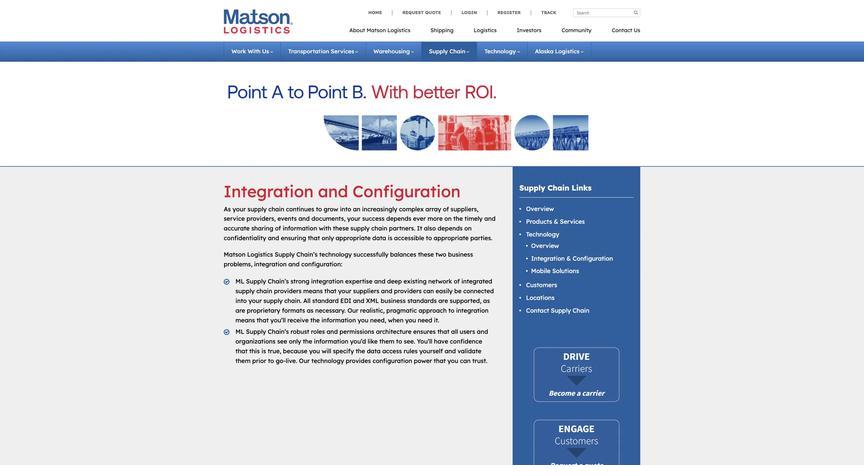 Task type: describe. For each thing, give the bounding box(es) containing it.
data inside as your supply chain continues to grow into an increasingly complex array of suppliers, service providers, events and documents, your success depends ever more on the timely and accurate sharing of information with these supply chain partners. it also depends on confidentiality and ensuring that only appropriate data is accessible to appropriate parties.
[[372, 235, 386, 242]]

1 horizontal spatial of
[[443, 205, 449, 213]]

supply inside the matson logistics supply chain's technology successfully balances these two business problems, integration and configuration:
[[275, 251, 295, 259]]

parties.
[[470, 235, 492, 242]]

pragmatic
[[386, 307, 417, 315]]

us inside top menu navigation
[[634, 27, 640, 34]]

power
[[414, 357, 432, 365]]

2 vertical spatial chain
[[573, 307, 589, 315]]

into inside ml supply chain's strong integration expertise and deep existing network of integrated supply chain providers means that your suppliers and providers can easily be connected into your supply chain. all standard edi and xml business standards are supported, as are proprietary formats as necessary. our realistic, pragmatic approach to integration means that you'll receive the information you need, when you need it.
[[236, 297, 247, 305]]

2 appropriate from the left
[[434, 235, 469, 242]]

you left will
[[309, 348, 320, 355]]

sharing
[[251, 225, 273, 233]]

chain.
[[284, 297, 302, 305]]

1 vertical spatial technology link
[[526, 231, 559, 239]]

xml
[[366, 297, 379, 305]]

balances
[[390, 251, 416, 259]]

robust
[[291, 328, 309, 336]]

1 providers from the left
[[274, 288, 302, 295]]

receive
[[287, 317, 309, 324]]

request quote link
[[392, 10, 451, 15]]

accessible
[[394, 235, 424, 242]]

technology inside the matson logistics supply chain's technology successfully balances these two business problems, integration and configuration:
[[319, 251, 352, 259]]

chain for supply chain links
[[548, 183, 569, 193]]

business inside the matson logistics supply chain's technology successfully balances these two business problems, integration and configuration:
[[448, 251, 473, 259]]

ml supply chain's strong integration expertise and deep existing network of integrated supply chain providers means that your suppliers and providers can easily be connected into your supply chain. all standard edi and xml business standards are supported, as are proprietary formats as necessary. our realistic, pragmatic approach to integration means that you'll receive the information you need, when you need it.
[[236, 278, 494, 324]]

0 vertical spatial means
[[303, 288, 323, 295]]

contact supply chain
[[526, 307, 589, 315]]

the inside ml supply chain's strong integration expertise and deep existing network of integrated supply chain providers means that your suppliers and providers can easily be connected into your supply chain. all standard edi and xml business standards are supported, as are proprietary formats as necessary. our realistic, pragmatic approach to integration means that you'll receive the information you need, when you need it.
[[310, 317, 320, 324]]

overview for products
[[526, 205, 554, 213]]

the up provides
[[356, 348, 365, 355]]

customers link
[[526, 282, 557, 289]]

business inside ml supply chain's strong integration expertise and deep existing network of integrated supply chain providers means that your suppliers and providers can easily be connected into your supply chain. all standard edi and xml business standards are supported, as are proprietary formats as necessary. our realistic, pragmatic approach to integration means that you'll receive the information you need, when you need it.
[[381, 297, 406, 305]]

permissions
[[340, 328, 374, 336]]

1 vertical spatial chain
[[371, 225, 387, 233]]

warehousing link
[[373, 48, 414, 55]]

because
[[283, 348, 307, 355]]

0 vertical spatial chain
[[268, 205, 284, 213]]

configuration:
[[301, 261, 342, 268]]

as your supply chain continues to grow into an increasingly complex array of suppliers, service providers, events and documents, your success depends ever more on the timely and accurate sharing of information with these supply chain partners. it also depends on confidentiality and ensuring that only appropriate data is accessible to appropriate parties.
[[224, 205, 496, 242]]

that left "this"
[[236, 348, 248, 355]]

logistics down login
[[474, 27, 497, 34]]

also
[[424, 225, 436, 233]]

login link
[[451, 10, 487, 15]]

0 horizontal spatial technology link
[[485, 48, 520, 55]]

home
[[368, 10, 382, 15]]

confidentiality
[[224, 235, 266, 242]]

community
[[562, 27, 592, 34]]

the down robust on the left bottom
[[303, 338, 312, 346]]

1 horizontal spatial depends
[[438, 225, 463, 233]]

request quote
[[403, 10, 441, 15]]

quote
[[425, 10, 441, 15]]

configuration for integration & configuration
[[573, 255, 613, 263]]

about
[[349, 27, 365, 34]]

services inside supply chain links section
[[560, 218, 585, 226]]

and right roles
[[327, 328, 338, 336]]

matson inside top menu navigation
[[367, 27, 386, 34]]

0 horizontal spatial are
[[236, 307, 245, 315]]

service
[[224, 215, 245, 223]]

track link
[[531, 10, 556, 15]]

about matson logistics link
[[349, 25, 421, 39]]

transportation
[[288, 48, 329, 55]]

technology inside ml supply chain's robust roles and permissions architecture ensures that all users and organizations see only the information you'd like them to see. you'll have confidence that this is true, because you will specify the data access rules yourself and validate them prior to go-live. our technology provides configuration power that you can trust.
[[311, 357, 344, 365]]

and down suppliers
[[353, 297, 364, 305]]

integration & configuration
[[531, 255, 613, 263]]

is inside as your supply chain continues to grow into an increasingly complex array of suppliers, service providers, events and documents, your success depends ever more on the timely and accurate sharing of information with these supply chain partners. it also depends on confidentiality and ensuring that only appropriate data is accessible to appropriate parties.
[[388, 235, 392, 242]]

proprietary
[[247, 307, 280, 315]]

access
[[382, 348, 402, 355]]

these inside the matson logistics supply chain's technology successfully balances these two business problems, integration and configuration:
[[418, 251, 434, 259]]

standard
[[312, 297, 339, 305]]

your down an
[[347, 215, 361, 223]]

and inside the matson logistics supply chain's technology successfully balances these two business problems, integration and configuration:
[[288, 261, 300, 268]]

confidence
[[450, 338, 482, 346]]

to down also
[[426, 235, 432, 242]]

our inside ml supply chain's strong integration expertise and deep existing network of integrated supply chain providers means that your suppliers and providers can easily be connected into your supply chain. all standard edi and xml business standards are supported, as are proprietary formats as necessary. our realistic, pragmatic approach to integration means that you'll receive the information you need, when you need it.
[[348, 307, 358, 315]]

matson inside the matson logistics supply chain's technology successfully balances these two business problems, integration and configuration:
[[224, 251, 245, 259]]

all
[[451, 328, 458, 336]]

easily
[[436, 288, 453, 295]]

ml for ml supply chain's strong integration expertise and deep existing network of integrated supply chain providers means that your suppliers and providers can easily be connected into your supply chain. all standard edi and xml business standards are supported, as are proprietary formats as necessary. our realistic, pragmatic approach to integration means that you'll receive the information you need, when you need it.
[[236, 278, 244, 286]]

logistics inside the matson logistics supply chain's technology successfully balances these two business problems, integration and configuration:
[[247, 251, 273, 259]]

suppliers,
[[451, 205, 479, 213]]

0 horizontal spatial on
[[444, 215, 452, 223]]

can inside ml supply chain's robust roles and permissions architecture ensures that all users and organizations see only the information you'd like them to see. you'll have confidence that this is true, because you will specify the data access rules yourself and validate them prior to go-live. our technology provides configuration power that you can trust.
[[460, 357, 471, 365]]

this
[[249, 348, 260, 355]]

contact us image
[[531, 418, 622, 466]]

timely
[[465, 215, 483, 223]]

to left grow
[[316, 205, 322, 213]]

integration for integration & configuration
[[531, 255, 565, 263]]

existing
[[404, 278, 427, 286]]

and right users
[[477, 328, 488, 336]]

only inside as your supply chain continues to grow into an increasingly complex array of suppliers, service providers, events and documents, your success depends ever more on the timely and accurate sharing of information with these supply chain partners. it also depends on confidentiality and ensuring that only appropriate data is accessible to appropriate parties.
[[322, 235, 334, 242]]

overview for integration
[[531, 242, 559, 250]]

and down sharing
[[268, 235, 279, 242]]

alaska
[[535, 48, 554, 55]]

mobile solutions
[[531, 268, 579, 275]]

that up standard
[[324, 288, 337, 295]]

logistics link
[[464, 25, 507, 39]]

products
[[526, 218, 552, 226]]

products & services link
[[526, 218, 585, 226]]

information inside as your supply chain continues to grow into an increasingly complex array of suppliers, service providers, events and documents, your success depends ever more on the timely and accurate sharing of information with these supply chain partners. it also depends on confidentiality and ensuring that only appropriate data is accessible to appropriate parties.
[[283, 225, 317, 233]]

more
[[428, 215, 443, 223]]

to left go-
[[268, 357, 274, 365]]

to left see.
[[396, 338, 402, 346]]

1 vertical spatial integration
[[311, 278, 344, 286]]

supply inside ml supply chain's robust roles and permissions architecture ensures that all users and organizations see only the information you'd like them to see. you'll have confidence that this is true, because you will specify the data access rules yourself and validate them prior to go-live. our technology provides configuration power that you can trust.
[[246, 328, 266, 336]]

1 horizontal spatial them
[[379, 338, 394, 346]]

grow
[[324, 205, 338, 213]]

register link
[[487, 10, 531, 15]]

chain's for robust
[[268, 328, 289, 336]]

have
[[434, 338, 448, 346]]

realistic,
[[360, 307, 385, 315]]

matson logistics supply chain's technology successfully balances these two business problems, integration and configuration:
[[224, 251, 473, 268]]

configuration
[[373, 357, 412, 365]]

deep
[[387, 278, 402, 286]]

see
[[277, 338, 287, 346]]

increasingly
[[362, 205, 397, 213]]

you up 'permissions' at the bottom of page
[[358, 317, 368, 324]]

alaska logistics
[[535, 48, 580, 55]]

ensuring
[[281, 235, 306, 242]]

information inside ml supply chain's strong integration expertise and deep existing network of integrated supply chain providers means that your suppliers and providers can easily be connected into your supply chain. all standard edi and xml business standards are supported, as are proprietary formats as necessary. our realistic, pragmatic approach to integration means that you'll receive the information you need, when you need it.
[[322, 317, 356, 324]]

warehousing
[[373, 48, 410, 55]]

need
[[418, 317, 432, 324]]

& for products
[[554, 218, 558, 226]]

you down pragmatic
[[405, 317, 416, 324]]

logistics up warehousing link
[[387, 27, 410, 34]]

that down yourself
[[434, 357, 446, 365]]

links
[[572, 183, 592, 193]]

events
[[277, 215, 297, 223]]

provides
[[346, 357, 371, 365]]

integration and configuration
[[224, 181, 461, 202]]

and right timely
[[484, 215, 496, 223]]

it
[[417, 225, 422, 233]]

configuration for integration and configuration
[[353, 181, 461, 202]]

and up grow
[[318, 181, 348, 202]]

you down validate
[[448, 357, 458, 365]]

integration inside the matson logistics supply chain's technology successfully balances these two business problems, integration and configuration:
[[254, 261, 287, 268]]

necessary.
[[315, 307, 346, 315]]

these inside as your supply chain continues to grow into an increasingly complex array of suppliers, service providers, events and documents, your success depends ever more on the timely and accurate sharing of information with these supply chain partners. it also depends on confidentiality and ensuring that only appropriate data is accessible to appropriate parties.
[[333, 225, 349, 233]]



Task type: locate. For each thing, give the bounding box(es) containing it.
chain for supply chain
[[450, 48, 465, 55]]

depends down more
[[438, 225, 463, 233]]

all
[[303, 297, 311, 305]]

contact down search search box
[[612, 27, 632, 34]]

of inside ml supply chain's strong integration expertise and deep existing network of integrated supply chain providers means that your suppliers and providers can easily be connected into your supply chain. all standard edi and xml business standards are supported, as are proprietary formats as necessary. our realistic, pragmatic approach to integration means that you'll receive the information you need, when you need it.
[[454, 278, 460, 286]]

trust.
[[472, 357, 487, 365]]

1 vertical spatial is
[[261, 348, 266, 355]]

your up the service
[[233, 205, 246, 213]]

two
[[436, 251, 446, 259]]

are left proprietary
[[236, 307, 245, 315]]

2 vertical spatial chain's
[[268, 328, 289, 336]]

when
[[388, 317, 404, 324]]

depends
[[386, 215, 411, 223], [438, 225, 463, 233]]

technology down will
[[311, 357, 344, 365]]

work
[[232, 48, 246, 55]]

1 vertical spatial services
[[560, 218, 585, 226]]

information
[[283, 225, 317, 233], [322, 317, 356, 324], [314, 338, 348, 346]]

data inside ml supply chain's robust roles and permissions architecture ensures that all users and organizations see only the information you'd like them to see. you'll have confidence that this is true, because you will specify the data access rules yourself and validate them prior to go-live. our technology provides configuration power that you can trust.
[[367, 348, 381, 355]]

integration
[[224, 181, 314, 202], [531, 255, 565, 263]]

1 vertical spatial technology
[[311, 357, 344, 365]]

1 horizontal spatial services
[[560, 218, 585, 226]]

overview down products
[[531, 242, 559, 250]]

configuration up complex
[[353, 181, 461, 202]]

ml down problems,
[[236, 278, 244, 286]]

1 horizontal spatial on
[[464, 225, 472, 233]]

0 vertical spatial chain
[[450, 48, 465, 55]]

only inside ml supply chain's robust roles and permissions architecture ensures that all users and organizations see only the information you'd like them to see. you'll have confidence that this is true, because you will specify the data access rules yourself and validate them prior to go-live. our technology provides configuration power that you can trust.
[[289, 338, 301, 346]]

0 vertical spatial information
[[283, 225, 317, 233]]

1 horizontal spatial us
[[634, 27, 640, 34]]

carrier image
[[531, 346, 622, 405]]

1 horizontal spatial can
[[460, 357, 471, 365]]

0 vertical spatial data
[[372, 235, 386, 242]]

depends up partners.
[[386, 215, 411, 223]]

contact down locations link
[[526, 307, 549, 315]]

you'll
[[270, 317, 286, 324]]

request
[[403, 10, 424, 15]]

edi
[[340, 297, 351, 305]]

integrated
[[462, 278, 492, 286]]

are
[[438, 297, 448, 305], [236, 307, 245, 315]]

0 vertical spatial are
[[438, 297, 448, 305]]

chain down the success
[[371, 225, 387, 233]]

can down validate
[[460, 357, 471, 365]]

0 horizontal spatial technology
[[485, 48, 516, 55]]

about matson logistics
[[349, 27, 410, 34]]

yourself
[[419, 348, 443, 355]]

1 vertical spatial contact
[[526, 307, 549, 315]]

can up standards
[[423, 288, 434, 295]]

are down easily
[[438, 297, 448, 305]]

contact for contact us
[[612, 27, 632, 34]]

0 horizontal spatial integration
[[224, 181, 314, 202]]

0 vertical spatial technology link
[[485, 48, 520, 55]]

with
[[248, 48, 261, 55]]

documents,
[[311, 215, 346, 223]]

the inside as your supply chain continues to grow into an increasingly complex array of suppliers, service providers, events and documents, your success depends ever more on the timely and accurate sharing of information with these supply chain partners. it also depends on confidentiality and ensuring that only appropriate data is accessible to appropriate parties.
[[453, 215, 463, 223]]

0 vertical spatial these
[[333, 225, 349, 233]]

into inside as your supply chain continues to grow into an increasingly complex array of suppliers, service providers, events and documents, your success depends ever more on the timely and accurate sharing of information with these supply chain partners. it also depends on confidentiality and ensuring that only appropriate data is accessible to appropriate parties.
[[340, 205, 351, 213]]

1 ml from the top
[[236, 278, 244, 286]]

technology
[[485, 48, 516, 55], [526, 231, 559, 239]]

top menu navigation
[[349, 25, 640, 39]]

0 vertical spatial technology
[[485, 48, 516, 55]]

your up the edi
[[338, 288, 351, 295]]

1 vertical spatial them
[[236, 357, 251, 365]]

1 vertical spatial our
[[299, 357, 310, 365]]

providers down "existing"
[[394, 288, 422, 295]]

0 vertical spatial is
[[388, 235, 392, 242]]

0 vertical spatial into
[[340, 205, 351, 213]]

and up strong
[[288, 261, 300, 268]]

0 horizontal spatial as
[[307, 307, 314, 315]]

2 vertical spatial integration
[[456, 307, 489, 315]]

chain's left strong
[[268, 278, 289, 286]]

0 vertical spatial as
[[483, 297, 490, 305]]

investors link
[[507, 25, 552, 39]]

1 vertical spatial integration
[[531, 255, 565, 263]]

these
[[333, 225, 349, 233], [418, 251, 434, 259]]

integration up providers,
[[224, 181, 314, 202]]

like
[[368, 338, 378, 346]]

1 horizontal spatial configuration
[[573, 255, 613, 263]]

continues
[[286, 205, 314, 213]]

ml up organizations
[[236, 328, 244, 336]]

None search field
[[573, 8, 640, 17]]

information up will
[[314, 338, 348, 346]]

contact inside top menu navigation
[[612, 27, 632, 34]]

and down have at right
[[445, 348, 456, 355]]

complex
[[399, 205, 424, 213]]

strong
[[291, 278, 309, 286]]

them
[[379, 338, 394, 346], [236, 357, 251, 365]]

0 vertical spatial ml
[[236, 278, 244, 286]]

0 horizontal spatial only
[[289, 338, 301, 346]]

roles
[[311, 328, 325, 336]]

overview up products
[[526, 205, 554, 213]]

supply chain links section
[[504, 167, 649, 466]]

products & services
[[526, 218, 585, 226]]

0 horizontal spatial of
[[275, 225, 281, 233]]

0 horizontal spatial depends
[[386, 215, 411, 223]]

technology up configuration:
[[319, 251, 352, 259]]

that up have at right
[[437, 328, 450, 336]]

it.
[[434, 317, 439, 324]]

1 horizontal spatial into
[[340, 205, 351, 213]]

customers
[[526, 282, 557, 289]]

2 horizontal spatial chain
[[573, 307, 589, 315]]

suppliers
[[353, 288, 379, 295]]

can inside ml supply chain's strong integration expertise and deep existing network of integrated supply chain providers means that your suppliers and providers can easily be connected into your supply chain. all standard edi and xml business standards are supported, as are proprietary formats as necessary. our realistic, pragmatic approach to integration means that you'll receive the information you need, when you need it.
[[423, 288, 434, 295]]

1 horizontal spatial integration
[[531, 255, 565, 263]]

of up 'be'
[[454, 278, 460, 286]]

can
[[423, 288, 434, 295], [460, 357, 471, 365]]

1 appropriate from the left
[[336, 235, 371, 242]]

network
[[428, 278, 452, 286]]

partners.
[[389, 225, 415, 233]]

0 vertical spatial overview
[[526, 205, 554, 213]]

0 horizontal spatial can
[[423, 288, 434, 295]]

overview link for integration
[[531, 242, 559, 250]]

ml inside ml supply chain's robust roles and permissions architecture ensures that all users and organizations see only the information you'd like them to see. you'll have confidence that this is true, because you will specify the data access rules yourself and validate them prior to go-live. our technology provides configuration power that you can trust.
[[236, 328, 244, 336]]

contact supply chain link
[[526, 307, 589, 315]]

login
[[462, 10, 477, 15]]

that down proprietary
[[257, 317, 269, 324]]

chain up 'events'
[[268, 205, 284, 213]]

on down timely
[[464, 225, 472, 233]]

the
[[453, 215, 463, 223], [310, 317, 320, 324], [303, 338, 312, 346], [356, 348, 365, 355]]

technology link down top menu navigation
[[485, 48, 520, 55]]

1 vertical spatial data
[[367, 348, 381, 355]]

integration down configuration:
[[311, 278, 344, 286]]

solutions
[[552, 268, 579, 275]]

go-
[[276, 357, 286, 365]]

us down search icon
[[634, 27, 640, 34]]

0 horizontal spatial us
[[262, 48, 269, 55]]

mobile
[[531, 268, 551, 275]]

us
[[634, 27, 640, 34], [262, 48, 269, 55]]

and down deep
[[381, 288, 392, 295]]

data up successfully
[[372, 235, 386, 242]]

community link
[[552, 25, 602, 39]]

into
[[340, 205, 351, 213], [236, 297, 247, 305]]

supply inside ml supply chain's strong integration expertise and deep existing network of integrated supply chain providers means that your suppliers and providers can easily be connected into your supply chain. all standard edi and xml business standards are supported, as are proprietary formats as necessary. our realistic, pragmatic approach to integration means that you'll receive the information you need, when you need it.
[[246, 278, 266, 286]]

logistics
[[387, 27, 410, 34], [474, 27, 497, 34], [555, 48, 580, 55], [247, 251, 273, 259]]

&
[[554, 218, 558, 226], [567, 255, 571, 263]]

chain's for strong
[[268, 278, 289, 286]]

overview link for products
[[526, 205, 554, 213]]

0 horizontal spatial into
[[236, 297, 247, 305]]

only up because
[[289, 338, 301, 346]]

means
[[303, 288, 323, 295], [236, 317, 255, 324]]

2 providers from the left
[[394, 288, 422, 295]]

information inside ml supply chain's robust roles and permissions architecture ensures that all users and organizations see only the information you'd like them to see. you'll have confidence that this is true, because you will specify the data access rules yourself and validate them prior to go-live. our technology provides configuration power that you can trust.
[[314, 338, 348, 346]]

live.
[[286, 357, 297, 365]]

1 vertical spatial chain's
[[268, 278, 289, 286]]

search image
[[634, 10, 638, 15]]

1 horizontal spatial integration
[[311, 278, 344, 286]]

0 horizontal spatial these
[[333, 225, 349, 233]]

and down continues
[[299, 215, 310, 223]]

alaska logistics link
[[535, 48, 584, 55]]

business
[[448, 251, 473, 259], [381, 297, 406, 305]]

0 vertical spatial matson
[[367, 27, 386, 34]]

successfully
[[354, 251, 388, 259]]

contact us link
[[602, 25, 640, 39]]

0 vertical spatial &
[[554, 218, 558, 226]]

chain's inside ml supply chain's robust roles and permissions architecture ensures that all users and organizations see only the information you'd like them to see. you'll have confidence that this is true, because you will specify the data access rules yourself and validate them prior to go-live. our technology provides configuration power that you can trust.
[[268, 328, 289, 336]]

transportation services
[[288, 48, 354, 55]]

appropriate up two
[[434, 235, 469, 242]]

contact inside supply chain links section
[[526, 307, 549, 315]]

1 horizontal spatial only
[[322, 235, 334, 242]]

the up roles
[[310, 317, 320, 324]]

1 vertical spatial can
[[460, 357, 471, 365]]

0 vertical spatial integration
[[224, 181, 314, 202]]

only down with
[[322, 235, 334, 242]]

our right live.
[[299, 357, 310, 365]]

0 horizontal spatial appropriate
[[336, 235, 371, 242]]

& up 'solutions'
[[567, 255, 571, 263]]

supply
[[248, 205, 267, 213], [351, 225, 370, 233], [236, 288, 255, 295], [263, 297, 283, 305]]

technology link down products
[[526, 231, 559, 239]]

1 horizontal spatial providers
[[394, 288, 422, 295]]

integration up mobile
[[531, 255, 565, 263]]

our inside ml supply chain's robust roles and permissions architecture ensures that all users and organizations see only the information you'd like them to see. you'll have confidence that this is true, because you will specify the data access rules yourself and validate them prior to go-live. our technology provides configuration power that you can trust.
[[299, 357, 310, 365]]

1 vertical spatial on
[[464, 225, 472, 233]]

is down partners.
[[388, 235, 392, 242]]

integration for integration and configuration
[[224, 181, 314, 202]]

means up all
[[303, 288, 323, 295]]

true,
[[268, 348, 281, 355]]

1 vertical spatial configuration
[[573, 255, 613, 263]]

and left deep
[[374, 278, 385, 286]]

rules
[[404, 348, 418, 355]]

0 vertical spatial integration
[[254, 261, 287, 268]]

is right "this"
[[261, 348, 266, 355]]

0 horizontal spatial providers
[[274, 288, 302, 295]]

chain's up configuration:
[[296, 251, 318, 259]]

1 horizontal spatial contact
[[612, 27, 632, 34]]

0 horizontal spatial them
[[236, 357, 251, 365]]

1 horizontal spatial is
[[388, 235, 392, 242]]

information down necessary. on the bottom left of the page
[[322, 317, 356, 324]]

1 vertical spatial technology
[[526, 231, 559, 239]]

0 horizontal spatial our
[[299, 357, 310, 365]]

appropriate up the matson logistics supply chain's technology successfully balances these two business problems, integration and configuration:
[[336, 235, 371, 242]]

information up ensuring
[[283, 225, 317, 233]]

technology down products
[[526, 231, 559, 239]]

chain inside ml supply chain's strong integration expertise and deep existing network of integrated supply chain providers means that your suppliers and providers can easily be connected into your supply chain. all standard edi and xml business standards are supported, as are proprietary formats as necessary. our realistic, pragmatic approach to integration means that you'll receive the information you need, when you need it.
[[256, 288, 272, 295]]

of down 'events'
[[275, 225, 281, 233]]

chain's up see
[[268, 328, 289, 336]]

providers up chain.
[[274, 288, 302, 295]]

alaska services image
[[228, 69, 636, 158]]

the down "suppliers," at the top right
[[453, 215, 463, 223]]

chain up proprietary
[[256, 288, 272, 295]]

configuration inside supply chain links section
[[573, 255, 613, 263]]

to down supported,
[[448, 307, 454, 315]]

chain's inside ml supply chain's strong integration expertise and deep existing network of integrated supply chain providers means that your suppliers and providers can easily be connected into your supply chain. all standard edi and xml business standards are supported, as are proprietary formats as necessary. our realistic, pragmatic approach to integration means that you'll receive the information you need, when you need it.
[[268, 278, 289, 286]]

that down with
[[308, 235, 320, 242]]

1 horizontal spatial business
[[448, 251, 473, 259]]

validate
[[458, 348, 482, 355]]

connected
[[463, 288, 494, 295]]

integration
[[254, 261, 287, 268], [311, 278, 344, 286], [456, 307, 489, 315]]

ml supply chain's robust roles and permissions architecture ensures that all users and organizations see only the information you'd like them to see. you'll have confidence that this is true, because you will specify the data access rules yourself and validate them prior to go-live. our technology provides configuration power that you can trust.
[[236, 328, 488, 365]]

prior
[[252, 357, 266, 365]]

business up pragmatic
[[381, 297, 406, 305]]

matson logistics image
[[224, 9, 293, 34]]

ensures
[[413, 328, 436, 336]]

providers,
[[247, 215, 276, 223]]

1 horizontal spatial means
[[303, 288, 323, 295]]

2 ml from the top
[[236, 328, 244, 336]]

1 horizontal spatial appropriate
[[434, 235, 469, 242]]

overview link up products
[[526, 205, 554, 213]]

2 horizontal spatial of
[[454, 278, 460, 286]]

our down the edi
[[348, 307, 358, 315]]

& for integration
[[567, 255, 571, 263]]

services right products
[[560, 218, 585, 226]]

contact us
[[612, 27, 640, 34]]

services down about
[[331, 48, 354, 55]]

2 vertical spatial chain
[[256, 288, 272, 295]]

0 horizontal spatial chain
[[450, 48, 465, 55]]

is inside ml supply chain's robust roles and permissions architecture ensures that all users and organizations see only the information you'd like them to see. you'll have confidence that this is true, because you will specify the data access rules yourself and validate them prior to go-live. our technology provides configuration power that you can trust.
[[261, 348, 266, 355]]

logistics down community link
[[555, 48, 580, 55]]

as down all
[[307, 307, 314, 315]]

0 horizontal spatial services
[[331, 48, 354, 55]]

means down proprietary
[[236, 317, 255, 324]]

technology down top menu navigation
[[485, 48, 516, 55]]

as
[[483, 297, 490, 305], [307, 307, 314, 315]]

matson down the home
[[367, 27, 386, 34]]

supply chain links
[[519, 183, 592, 193]]

integration down supported,
[[456, 307, 489, 315]]

1 vertical spatial us
[[262, 48, 269, 55]]

& right products
[[554, 218, 558, 226]]

2 vertical spatial of
[[454, 278, 460, 286]]

them up access
[[379, 338, 394, 346]]

1 vertical spatial only
[[289, 338, 301, 346]]

Search search field
[[573, 8, 640, 17]]

integration inside supply chain links section
[[531, 255, 565, 263]]

with
[[319, 225, 331, 233]]

0 vertical spatial overview link
[[526, 205, 554, 213]]

logistics down confidentiality
[[247, 251, 273, 259]]

work with us link
[[232, 48, 273, 55]]

1 horizontal spatial chain
[[548, 183, 569, 193]]

chain
[[268, 205, 284, 213], [371, 225, 387, 233], [256, 288, 272, 295]]

data
[[372, 235, 386, 242], [367, 348, 381, 355]]

ml for ml supply chain's robust roles and permissions architecture ensures that all users and organizations see only the information you'd like them to see. you'll have confidence that this is true, because you will specify the data access rules yourself and validate them prior to go-live. our technology provides configuration power that you can trust.
[[236, 328, 244, 336]]

will
[[322, 348, 331, 355]]

2 vertical spatial information
[[314, 338, 348, 346]]

0 vertical spatial services
[[331, 48, 354, 55]]

0 vertical spatial contact
[[612, 27, 632, 34]]

1 vertical spatial of
[[275, 225, 281, 233]]

that inside as your supply chain continues to grow into an increasingly complex array of suppliers, service providers, events and documents, your success depends ever more on the timely and accurate sharing of information with these supply chain partners. it also depends on confidentiality and ensuring that only appropriate data is accessible to appropriate parties.
[[308, 235, 320, 242]]

your up proprietary
[[249, 297, 262, 305]]

array
[[425, 205, 441, 213]]

0 vertical spatial depends
[[386, 215, 411, 223]]

locations link
[[526, 294, 555, 302]]

to inside ml supply chain's strong integration expertise and deep existing network of integrated supply chain providers means that your suppliers and providers can easily be connected into your supply chain. all standard edi and xml business standards are supported, as are proprietary formats as necessary. our realistic, pragmatic approach to integration means that you'll receive the information you need, when you need it.
[[448, 307, 454, 315]]

0 vertical spatial of
[[443, 205, 449, 213]]

1 vertical spatial means
[[236, 317, 255, 324]]

them down "this"
[[236, 357, 251, 365]]

these left two
[[418, 251, 434, 259]]

0 horizontal spatial means
[[236, 317, 255, 324]]

that
[[308, 235, 320, 242], [324, 288, 337, 295], [257, 317, 269, 324], [437, 328, 450, 336], [236, 348, 248, 355], [434, 357, 446, 365]]

be
[[454, 288, 462, 295]]

chain's inside the matson logistics supply chain's technology successfully balances these two business problems, integration and configuration:
[[296, 251, 318, 259]]

1 vertical spatial matson
[[224, 251, 245, 259]]

matson up problems,
[[224, 251, 245, 259]]

1 vertical spatial overview
[[531, 242, 559, 250]]

register
[[498, 10, 521, 15]]

technology inside supply chain links section
[[526, 231, 559, 239]]

0 vertical spatial chain's
[[296, 251, 318, 259]]

ml
[[236, 278, 244, 286], [236, 328, 244, 336]]

1 horizontal spatial as
[[483, 297, 490, 305]]

1 horizontal spatial matson
[[367, 27, 386, 34]]

1 horizontal spatial &
[[567, 255, 571, 263]]

0 vertical spatial on
[[444, 215, 452, 223]]

0 horizontal spatial contact
[[526, 307, 549, 315]]

1 horizontal spatial our
[[348, 307, 358, 315]]

problems,
[[224, 261, 253, 268]]

integration right problems,
[[254, 261, 287, 268]]

1 vertical spatial into
[[236, 297, 247, 305]]

1 vertical spatial depends
[[438, 225, 463, 233]]

us right the with
[[262, 48, 269, 55]]

contact for contact supply chain
[[526, 307, 549, 315]]

of right array
[[443, 205, 449, 213]]

our
[[348, 307, 358, 315], [299, 357, 310, 365]]

overview link down products
[[531, 242, 559, 250]]

services
[[331, 48, 354, 55], [560, 218, 585, 226]]

as down connected
[[483, 297, 490, 305]]

0 horizontal spatial business
[[381, 297, 406, 305]]

configuration up 'solutions'
[[573, 255, 613, 263]]

1 vertical spatial &
[[567, 255, 571, 263]]

0 vertical spatial our
[[348, 307, 358, 315]]

ml inside ml supply chain's strong integration expertise and deep existing network of integrated supply chain providers means that your suppliers and providers can easily be connected into your supply chain. all standard edi and xml business standards are supported, as are proprietary formats as necessary. our realistic, pragmatic approach to integration means that you'll receive the information you need, when you need it.
[[236, 278, 244, 286]]

1 vertical spatial chain
[[548, 183, 569, 193]]



Task type: vqa. For each thing, say whether or not it's contained in the screenshot.
roles in the bottom of the page
yes



